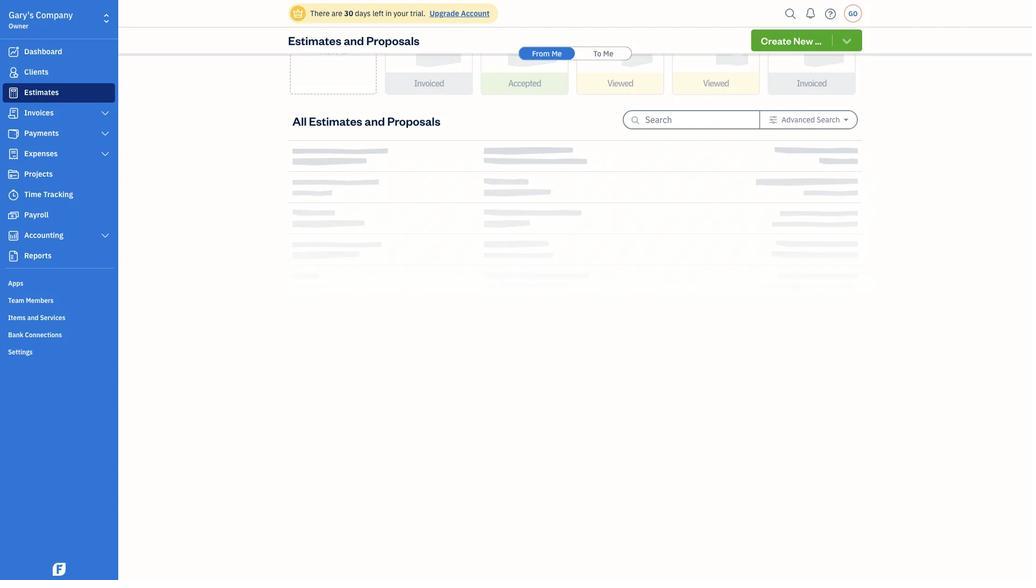 Task type: describe. For each thing, give the bounding box(es) containing it.
days
[[355, 8, 371, 18]]

clients link
[[3, 63, 115, 82]]

settings image
[[769, 116, 778, 124]]

estimates for estimates and proposals
[[288, 33, 341, 48]]

accounting link
[[3, 226, 115, 246]]

advanced search button
[[760, 111, 857, 128]]

apps link
[[3, 275, 115, 291]]

items and services link
[[3, 309, 115, 325]]

0 horizontal spatial create new …
[[318, 31, 349, 57]]

gary's
[[9, 9, 34, 21]]

accounting
[[24, 230, 63, 240]]

all estimates and proposals
[[292, 113, 440, 128]]

team
[[8, 296, 24, 305]]

reports link
[[3, 247, 115, 266]]

projects link
[[3, 165, 115, 184]]

advanced
[[782, 115, 815, 125]]

projects
[[24, 169, 53, 179]]

invoices
[[24, 108, 54, 118]]

chevron large down image for payments
[[100, 130, 110, 138]]

account
[[461, 8, 490, 18]]

to me
[[593, 48, 614, 58]]

left
[[373, 8, 384, 18]]

bank connections link
[[3, 326, 115, 342]]

payments
[[24, 128, 59, 138]]

2 vertical spatial estimates
[[309, 113, 362, 128]]

30
[[344, 8, 353, 18]]

estimate image
[[7, 88, 20, 98]]

advanced search
[[782, 115, 840, 125]]

2 invoiced from the left
[[797, 78, 827, 89]]

and for services
[[27, 313, 39, 322]]

team members
[[8, 296, 54, 305]]

1 horizontal spatial create new … button
[[751, 30, 862, 51]]

0 horizontal spatial create new … button
[[290, 0, 377, 95]]

expenses link
[[3, 145, 115, 164]]

team members link
[[3, 292, 115, 308]]

me for from me
[[552, 48, 562, 58]]

time tracking link
[[3, 185, 115, 205]]

new for right the create new … dropdown button
[[794, 34, 813, 47]]

invoices link
[[3, 104, 115, 123]]

payment image
[[7, 128, 20, 139]]

reports
[[24, 251, 52, 261]]

accepted
[[508, 78, 541, 89]]

to
[[593, 48, 601, 58]]

timer image
[[7, 190, 20, 201]]

time tracking
[[24, 189, 73, 199]]

2 horizontal spatial and
[[365, 113, 385, 128]]

chevrondown image
[[841, 35, 853, 46]]

bank connections
[[8, 331, 62, 339]]

chevron large down image for invoices
[[100, 109, 110, 118]]

Search text field
[[645, 111, 742, 128]]

your
[[393, 8, 408, 18]]

freshbooks image
[[51, 563, 68, 576]]

1 vertical spatial proposals
[[387, 113, 440, 128]]

estimates for estimates
[[24, 87, 59, 97]]

go to help image
[[822, 6, 839, 22]]

apps
[[8, 279, 23, 288]]

dashboard image
[[7, 47, 20, 58]]

expense image
[[7, 149, 20, 160]]



Task type: locate. For each thing, give the bounding box(es) containing it.
project image
[[7, 169, 20, 180]]

estimates down there at left top
[[288, 33, 341, 48]]

estimates inside 'main' element
[[24, 87, 59, 97]]

1 chevron large down image from the top
[[100, 109, 110, 118]]

tracking
[[43, 189, 73, 199]]

upgrade account link
[[427, 8, 490, 18]]

1 vertical spatial chevron large down image
[[100, 150, 110, 159]]

trial.
[[410, 8, 426, 18]]

… down 30 at the left top of page
[[341, 44, 347, 57]]

dashboard link
[[3, 42, 115, 62]]

bank
[[8, 331, 23, 339]]

create new … down are
[[318, 31, 349, 57]]

there are 30 days left in your trial. upgrade account
[[310, 8, 490, 18]]

chevron large down image up the expenses link on the left top of the page
[[100, 130, 110, 138]]

items and services
[[8, 313, 65, 322]]

new
[[794, 34, 813, 47], [319, 44, 339, 57]]

… down the notifications icon
[[815, 34, 822, 47]]

invoice image
[[7, 108, 20, 119]]

1 invoiced from the left
[[414, 78, 444, 89]]

settings link
[[3, 344, 115, 360]]

… inside create new …
[[341, 44, 347, 57]]

caretdown image
[[844, 116, 848, 124]]

money image
[[7, 210, 20, 221]]

from me
[[532, 48, 562, 58]]

viewed down to me link in the right top of the page
[[607, 78, 633, 89]]

chevron large down image down payroll link
[[100, 232, 110, 240]]

proposals
[[366, 33, 420, 48], [387, 113, 440, 128]]

viewed up search text field
[[703, 78, 729, 89]]

create new …
[[318, 31, 349, 57], [761, 34, 822, 47]]

and inside "link"
[[27, 313, 39, 322]]

1 horizontal spatial create
[[761, 34, 792, 47]]

viewed
[[607, 78, 633, 89], [703, 78, 729, 89]]

items
[[8, 313, 26, 322]]

1 horizontal spatial new
[[794, 34, 813, 47]]

connections
[[25, 331, 62, 339]]

0 horizontal spatial viewed
[[607, 78, 633, 89]]

to me link
[[575, 47, 631, 60]]

create down are
[[318, 31, 349, 44]]

2 chevron large down image from the top
[[100, 232, 110, 240]]

0 vertical spatial and
[[344, 33, 364, 48]]

go
[[849, 9, 858, 18]]

0 vertical spatial chevron large down image
[[100, 130, 110, 138]]

1 vertical spatial estimates
[[24, 87, 59, 97]]

go button
[[844, 4, 862, 23]]

new inside create new …
[[319, 44, 339, 57]]

2 me from the left
[[603, 48, 614, 58]]

expenses
[[24, 149, 58, 159]]

0 vertical spatial chevron large down image
[[100, 109, 110, 118]]

report image
[[7, 251, 20, 262]]

chevron large down image up projects link
[[100, 150, 110, 159]]

me
[[552, 48, 562, 58], [603, 48, 614, 58]]

estimates up invoices
[[24, 87, 59, 97]]

1 chevron large down image from the top
[[100, 130, 110, 138]]

members
[[26, 296, 54, 305]]

from
[[532, 48, 550, 58]]

1 horizontal spatial viewed
[[703, 78, 729, 89]]

1 horizontal spatial invoiced
[[797, 78, 827, 89]]

in
[[386, 8, 392, 18]]

are
[[332, 8, 342, 18]]

0 horizontal spatial invoiced
[[414, 78, 444, 89]]

client image
[[7, 67, 20, 78]]

me right from
[[552, 48, 562, 58]]

1 viewed from the left
[[607, 78, 633, 89]]

new for the create new … dropdown button to the left
[[319, 44, 339, 57]]

chart image
[[7, 231, 20, 241]]

0 horizontal spatial and
[[27, 313, 39, 322]]

settings
[[8, 348, 33, 356]]

… for the create new … dropdown button to the left
[[341, 44, 347, 57]]

estimates
[[288, 33, 341, 48], [24, 87, 59, 97], [309, 113, 362, 128]]

1 vertical spatial and
[[365, 113, 385, 128]]

2 viewed from the left
[[703, 78, 729, 89]]

payroll link
[[3, 206, 115, 225]]

create new … button
[[290, 0, 377, 95], [751, 30, 862, 51]]

chevron large down image inside payments link
[[100, 130, 110, 138]]

1 horizontal spatial me
[[603, 48, 614, 58]]

0 horizontal spatial …
[[341, 44, 347, 57]]

crown image
[[292, 8, 304, 19]]

2 chevron large down image from the top
[[100, 150, 110, 159]]

estimates link
[[3, 83, 115, 103]]

search
[[817, 115, 840, 125]]

search image
[[782, 6, 799, 22]]

clients
[[24, 67, 49, 77]]

and
[[344, 33, 364, 48], [365, 113, 385, 128], [27, 313, 39, 322]]

estimates and proposals
[[288, 33, 420, 48]]

time
[[24, 189, 42, 199]]

1 horizontal spatial create new …
[[761, 34, 822, 47]]

gary's company owner
[[9, 9, 73, 30]]

dashboard
[[24, 47, 62, 56]]

1 me from the left
[[552, 48, 562, 58]]

estimates right all
[[309, 113, 362, 128]]

create new … down search 'image'
[[761, 34, 822, 47]]

main element
[[0, 0, 145, 581]]

upgrade
[[430, 8, 459, 18]]

chevron large down image for expenses
[[100, 150, 110, 159]]

0 vertical spatial estimates
[[288, 33, 341, 48]]

payroll
[[24, 210, 49, 220]]

chevron large down image up payments link
[[100, 109, 110, 118]]

0 horizontal spatial me
[[552, 48, 562, 58]]

1 horizontal spatial …
[[815, 34, 822, 47]]

from me link
[[519, 47, 575, 60]]

…
[[815, 34, 822, 47], [341, 44, 347, 57]]

payments link
[[3, 124, 115, 144]]

chevron large down image
[[100, 109, 110, 118], [100, 232, 110, 240]]

me right to
[[603, 48, 614, 58]]

chevron large down image
[[100, 130, 110, 138], [100, 150, 110, 159]]

me for to me
[[603, 48, 614, 58]]

company
[[36, 9, 73, 21]]

0 horizontal spatial new
[[319, 44, 339, 57]]

create down search 'image'
[[761, 34, 792, 47]]

1 horizontal spatial and
[[344, 33, 364, 48]]

all
[[292, 113, 307, 128]]

… for right the create new … dropdown button
[[815, 34, 822, 47]]

invoiced
[[414, 78, 444, 89], [797, 78, 827, 89]]

notifications image
[[802, 3, 819, 24]]

0 vertical spatial proposals
[[366, 33, 420, 48]]

chevron large down image for accounting
[[100, 232, 110, 240]]

owner
[[9, 22, 28, 30]]

create
[[318, 31, 349, 44], [761, 34, 792, 47]]

1 vertical spatial chevron large down image
[[100, 232, 110, 240]]

0 horizontal spatial create
[[318, 31, 349, 44]]

new down the notifications icon
[[794, 34, 813, 47]]

there
[[310, 8, 330, 18]]

2 vertical spatial and
[[27, 313, 39, 322]]

and for proposals
[[344, 33, 364, 48]]

new down are
[[319, 44, 339, 57]]

services
[[40, 313, 65, 322]]



Task type: vqa. For each thing, say whether or not it's contained in the screenshot.
"faster."
no



